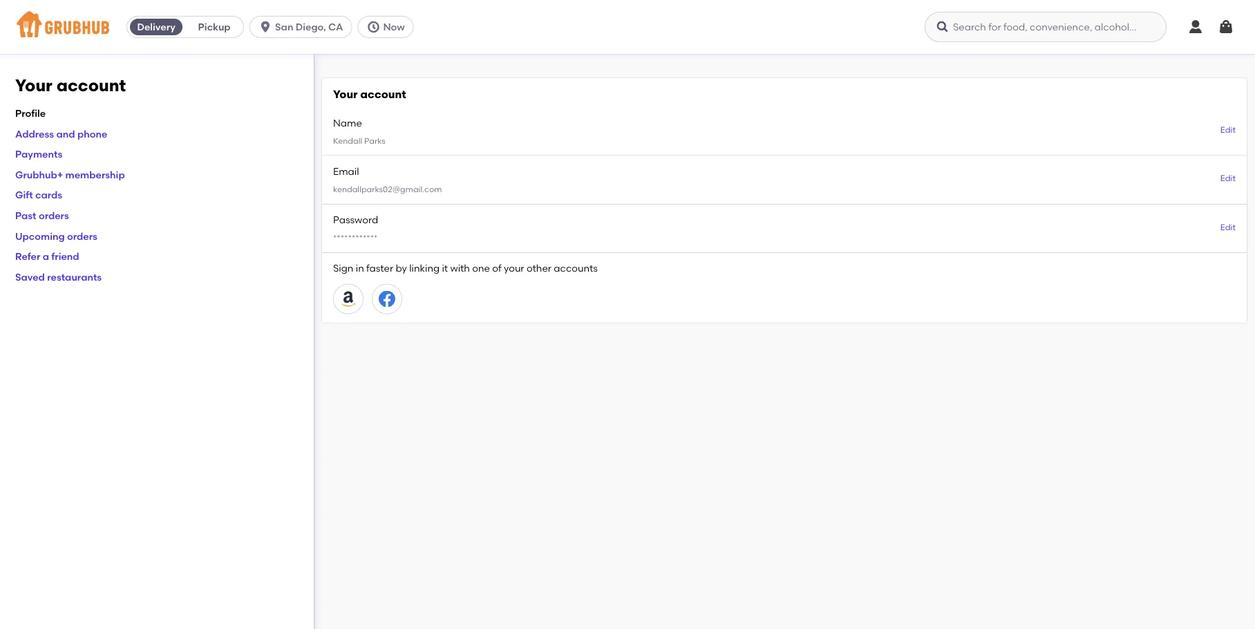 Task type: vqa. For each thing, say whether or not it's contained in the screenshot.
CINNAMON
no



Task type: locate. For each thing, give the bounding box(es) containing it.
ca
[[329, 21, 343, 33]]

orders
[[39, 210, 69, 221], [67, 230, 97, 242]]

0 vertical spatial edit
[[1221, 125, 1236, 135]]

account up name
[[361, 87, 406, 101]]

login with amazon image
[[340, 291, 357, 307]]

1 horizontal spatial your
[[333, 87, 358, 101]]

your account up name
[[333, 87, 406, 101]]

1 vertical spatial edit button
[[1221, 173, 1236, 185]]

sign
[[333, 263, 354, 274]]

profile link
[[15, 107, 46, 119]]

0 horizontal spatial your
[[15, 75, 52, 95]]

by
[[396, 263, 407, 274]]

payments
[[15, 148, 62, 160]]

2 vertical spatial edit button
[[1221, 221, 1236, 233]]

your account up and
[[15, 75, 126, 95]]

account
[[56, 75, 126, 95], [361, 87, 406, 101]]

now button
[[358, 16, 420, 38]]

faster
[[367, 263, 394, 274]]

other
[[527, 263, 552, 274]]

edit button
[[1221, 124, 1236, 136], [1221, 173, 1236, 185], [1221, 221, 1236, 233]]

0 vertical spatial edit button
[[1221, 124, 1236, 136]]

orders up friend
[[67, 230, 97, 242]]

1 edit from the top
[[1221, 125, 1236, 135]]

3 edit from the top
[[1221, 222, 1236, 232]]

email
[[333, 165, 359, 177]]

your
[[504, 263, 525, 274]]

with
[[450, 263, 470, 274]]

1 horizontal spatial your account
[[333, 87, 406, 101]]

edit
[[1221, 125, 1236, 135], [1221, 173, 1236, 183], [1221, 222, 1236, 232]]

accounts
[[554, 263, 598, 274]]

address
[[15, 128, 54, 140]]

2 edit button from the top
[[1221, 173, 1236, 185]]

1 horizontal spatial account
[[361, 87, 406, 101]]

orders for upcoming orders
[[67, 230, 97, 242]]

1 vertical spatial orders
[[67, 230, 97, 242]]

linking
[[410, 263, 440, 274]]

2 edit from the top
[[1221, 173, 1236, 183]]

gift cards
[[15, 189, 62, 201]]

your up name
[[333, 87, 358, 101]]

2 vertical spatial edit
[[1221, 222, 1236, 232]]

now
[[383, 21, 405, 33]]

edit button for password
[[1221, 221, 1236, 233]]

orders up the 'upcoming orders'
[[39, 210, 69, 221]]

account up phone
[[56, 75, 126, 95]]

of
[[493, 263, 502, 274]]

edit button for name
[[1221, 124, 1236, 136]]

san diego, ca button
[[250, 16, 358, 38]]

name
[[333, 117, 362, 129]]

your account
[[15, 75, 126, 95], [333, 87, 406, 101]]

1 edit button from the top
[[1221, 124, 1236, 136]]

0 vertical spatial orders
[[39, 210, 69, 221]]

svg image
[[1188, 19, 1205, 35], [1218, 19, 1235, 35], [259, 20, 273, 34], [936, 20, 950, 34]]

past orders link
[[15, 210, 69, 221]]

1 vertical spatial edit
[[1221, 173, 1236, 183]]

orders for past orders
[[39, 210, 69, 221]]

saved restaurants link
[[15, 271, 102, 283]]

san diego, ca
[[275, 21, 343, 33]]

edit for password
[[1221, 222, 1236, 232]]

phone
[[77, 128, 107, 140]]

refer a friend link
[[15, 251, 79, 262]]

3 edit button from the top
[[1221, 221, 1236, 233]]

your up 'profile' link
[[15, 75, 52, 95]]

login with facebook image
[[379, 291, 396, 307]]

upcoming orders link
[[15, 230, 97, 242]]

past orders
[[15, 210, 69, 221]]

profile
[[15, 107, 46, 119]]

restaurants
[[47, 271, 102, 283]]

your
[[15, 75, 52, 95], [333, 87, 358, 101]]



Task type: describe. For each thing, give the bounding box(es) containing it.
Search for food, convenience, alcohol... search field
[[925, 12, 1167, 42]]

kendall
[[333, 136, 362, 146]]

payments link
[[15, 148, 62, 160]]

upcoming
[[15, 230, 65, 242]]

and
[[56, 128, 75, 140]]

pickup
[[198, 21, 231, 33]]

a
[[43, 251, 49, 262]]

delivery button
[[127, 16, 185, 38]]

refer
[[15, 251, 40, 262]]

your inside form
[[333, 87, 358, 101]]

0 horizontal spatial account
[[56, 75, 126, 95]]

your account inside form
[[333, 87, 406, 101]]

refer a friend
[[15, 251, 79, 262]]

parks
[[364, 136, 386, 146]]

friend
[[51, 251, 79, 262]]

diego,
[[296, 21, 326, 33]]

it
[[442, 263, 448, 274]]

upcoming orders
[[15, 230, 97, 242]]

delivery
[[137, 21, 175, 33]]

svg image
[[367, 20, 381, 34]]

membership
[[65, 169, 125, 180]]

saved
[[15, 271, 45, 283]]

in
[[356, 263, 364, 274]]

sign in faster by linking it with one of your other accounts
[[333, 263, 598, 274]]

edit for name
[[1221, 125, 1236, 135]]

************
[[333, 233, 378, 243]]

gift cards link
[[15, 189, 62, 201]]

0 horizontal spatial your account
[[15, 75, 126, 95]]

your account form
[[322, 78, 1247, 323]]

san
[[275, 21, 293, 33]]

address and phone
[[15, 128, 107, 140]]

address and phone link
[[15, 128, 107, 140]]

kendallparks02@gmail.com
[[333, 185, 442, 194]]

one
[[472, 263, 490, 274]]

gift
[[15, 189, 33, 201]]

pickup button
[[185, 16, 243, 38]]

edit for email
[[1221, 173, 1236, 183]]

grubhub+ membership
[[15, 169, 125, 180]]

edit button for email
[[1221, 173, 1236, 185]]

saved restaurants
[[15, 271, 102, 283]]

past
[[15, 210, 36, 221]]

main navigation navigation
[[0, 0, 1256, 54]]

grubhub+
[[15, 169, 63, 180]]

cards
[[35, 189, 62, 201]]

svg image inside san diego, ca button
[[259, 20, 273, 34]]

account inside your account form
[[361, 87, 406, 101]]

password
[[333, 214, 378, 226]]

grubhub+ membership link
[[15, 169, 125, 180]]

kendall parks
[[333, 136, 386, 146]]



